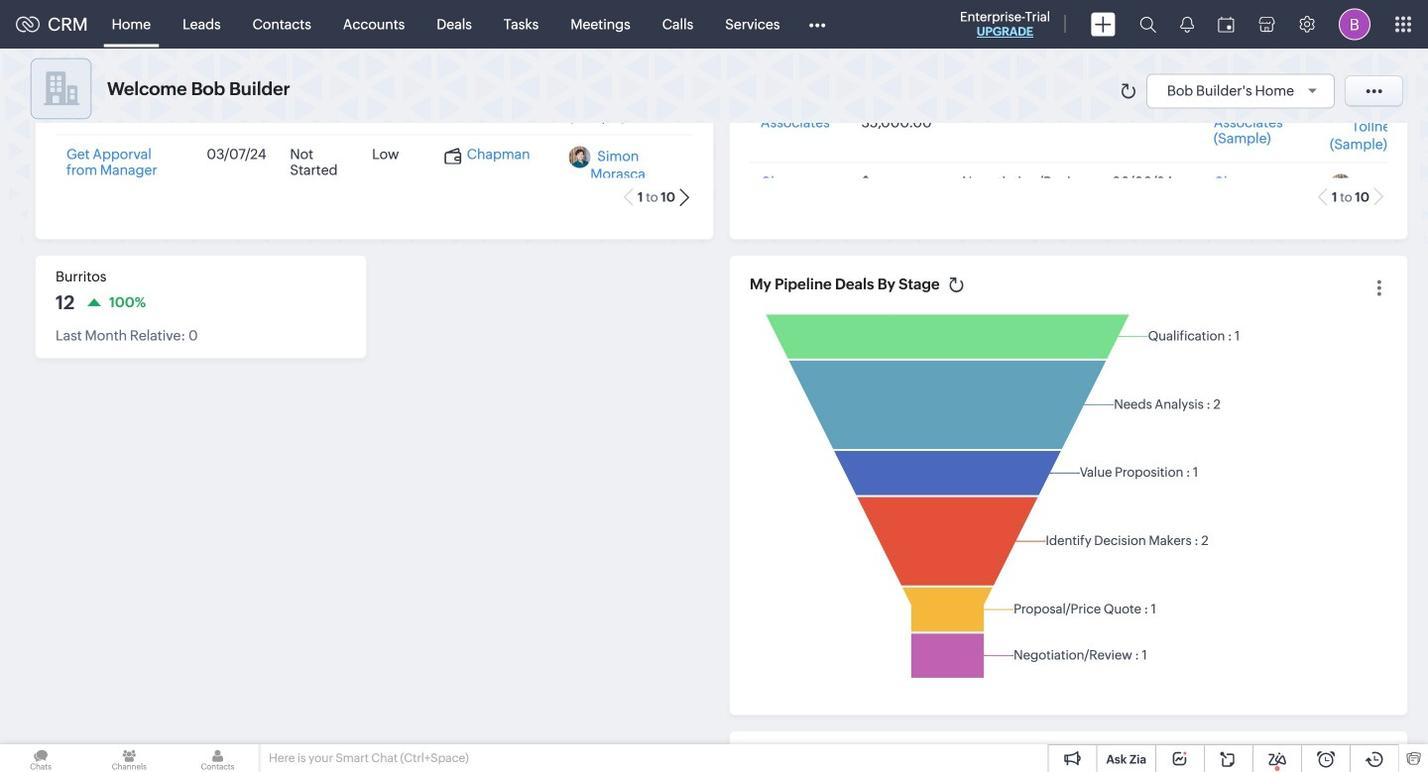 Task type: describe. For each thing, give the bounding box(es) containing it.
profile image
[[1339, 8, 1371, 40]]

search image
[[1140, 16, 1157, 33]]

channels image
[[88, 745, 170, 773]]

create menu image
[[1091, 12, 1116, 36]]

create menu element
[[1079, 0, 1128, 48]]

signals image
[[1180, 16, 1194, 33]]

Other Modules field
[[796, 8, 839, 40]]

contacts image
[[177, 745, 258, 773]]

logo image
[[16, 16, 40, 32]]

search element
[[1128, 0, 1168, 49]]



Task type: vqa. For each thing, say whether or not it's contained in the screenshot.
Calendar icon
yes



Task type: locate. For each thing, give the bounding box(es) containing it.
profile element
[[1327, 0, 1383, 48]]

chats image
[[0, 745, 82, 773]]

calendar image
[[1218, 16, 1235, 32]]

signals element
[[1168, 0, 1206, 49]]



